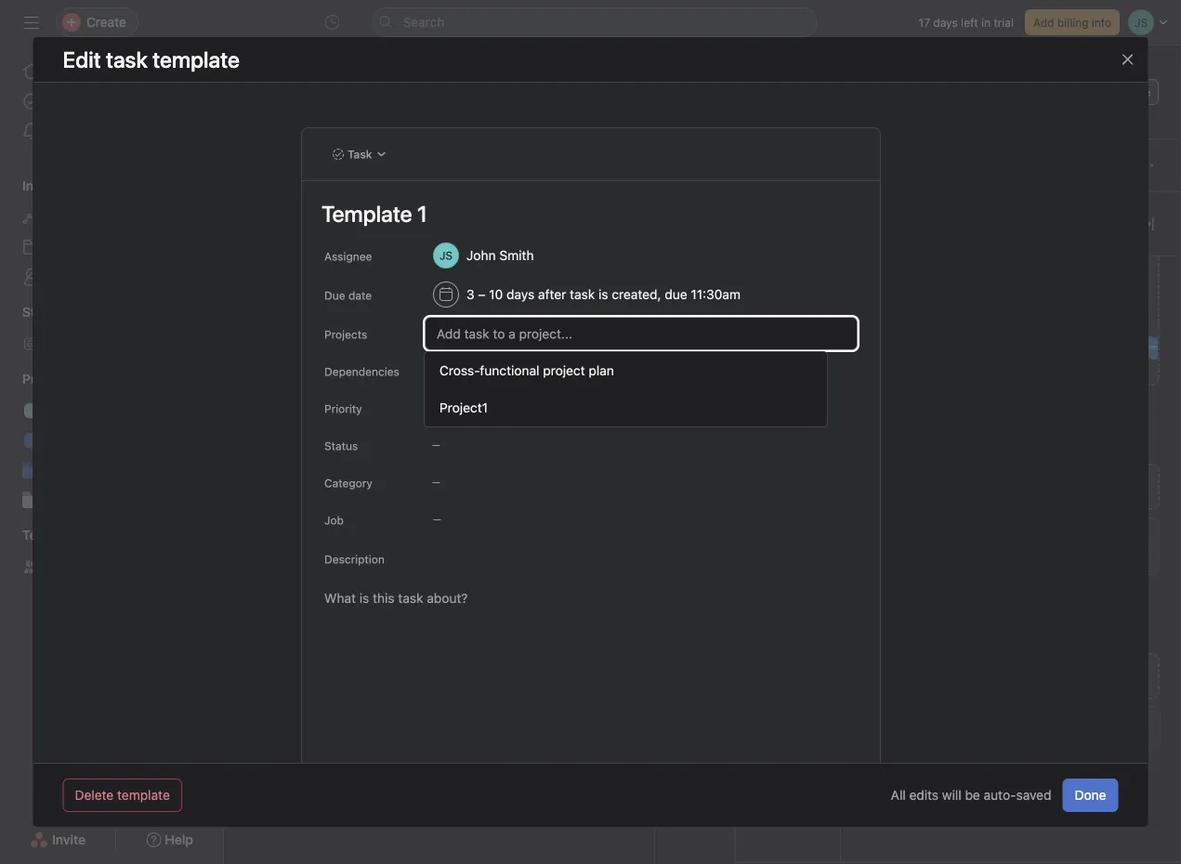 Task type: describe. For each thing, give the bounding box(es) containing it.
search
[[403, 14, 445, 30]]

task template
[[106, 46, 240, 73]]

delete template button
[[63, 779, 182, 813]]

assignee
[[324, 250, 372, 263]]

add for 4th add task… button from the bottom of the page
[[298, 475, 322, 490]]

0 horizontal spatial done
[[276, 605, 312, 623]]

to do
[[276, 332, 314, 350]]

Schedule kickoff meeting text field
[[294, 406, 455, 424]]

projects inside 'dropdown button'
[[22, 371, 73, 387]]

– for – 25
[[813, 409, 819, 422]]

task templates
[[864, 628, 968, 646]]

overview
[[265, 117, 322, 132]]

calendar
[[604, 117, 660, 132]]

starred button
[[0, 303, 68, 322]]

task… for fifth add task… button from the bottom
[[326, 288, 362, 304]]

Share timeline with teammates text field
[[294, 439, 487, 458]]

doing
[[276, 518, 317, 536]]

1
[[463, 409, 468, 422]]

status
[[324, 440, 358, 453]]

4 add task… button from the top
[[298, 645, 362, 665]]

dependencies
[[457, 364, 533, 378]]

list
[[360, 117, 382, 132]]

workflow
[[697, 117, 755, 132]]

customize inside dropdown button
[[1096, 86, 1151, 99]]

is
[[598, 287, 608, 302]]

add for 1st add task… button from the bottom of the page
[[298, 734, 322, 749]]

header to do tree grid
[[224, 364, 1182, 499]]

add billing info button
[[1026, 9, 1120, 35]]

starred element
[[0, 296, 223, 363]]

1 horizontal spatial done button
[[1063, 779, 1119, 813]]

add billing info
[[1034, 16, 1112, 29]]

untitled for 1st add task… button from the bottom of the page
[[276, 691, 331, 709]]

team button
[[0, 526, 55, 545]]

untitled for fifth add task… button from the bottom
[[276, 246, 331, 264]]

template
[[117, 788, 170, 803]]

do
[[296, 332, 314, 350]]

team
[[22, 528, 55, 543]]

insights element
[[0, 169, 223, 296]]

untitled section for 1st add task… button from the bottom of the page
[[276, 691, 386, 709]]

1 vertical spatial customize
[[864, 213, 953, 235]]

draft project brief cell
[[224, 364, 656, 399]]

description
[[324, 553, 384, 566]]

– 25
[[810, 409, 836, 422]]

trial
[[994, 16, 1014, 29]]

projects element
[[0, 363, 223, 519]]

share
[[1018, 86, 1048, 99]]

1 add task… row from the top
[[224, 278, 1182, 313]]

john smith
[[466, 248, 534, 263]]

add task… for 4th add task… button from the top of the page
[[298, 647, 362, 663]]

due
[[665, 287, 687, 302]]

timeline
[[515, 117, 567, 132]]

5 add task… button from the top
[[298, 731, 362, 752]]

— for status
[[432, 440, 440, 451]]

project
[[543, 363, 586, 378]]

projects button
[[0, 370, 73, 389]]

add task… for third add task… button
[[298, 561, 362, 576]]

row containing task name
[[224, 192, 1182, 226]]

untitled section button for fifth add task… button from the bottom
[[276, 238, 386, 272]]

global element
[[0, 46, 223, 157]]

delete
[[75, 788, 114, 803]]

list image
[[258, 68, 280, 90]]

edit task template
[[63, 46, 240, 73]]

0 vertical spatial days
[[934, 16, 958, 29]]

– 24 row
[[224, 364, 1182, 399]]

all edits will be auto-saved
[[891, 788, 1052, 803]]

delete template
[[75, 788, 170, 803]]

2 add task… button from the top
[[298, 472, 362, 493]]

priority
[[324, 403, 362, 416]]

insights
[[22, 178, 71, 193]]

invite button
[[18, 824, 98, 857]]

17 days left in trial
[[919, 16, 1014, 29]]

timeline link
[[500, 114, 567, 135]]

share button
[[995, 79, 1057, 105]]

search button
[[371, 7, 818, 37]]

cross-functional project plan
[[440, 363, 614, 378]]

john smith button
[[424, 239, 564, 272]]

created,
[[612, 287, 661, 302]]

due
[[324, 289, 345, 302]]

add to starred image
[[590, 72, 605, 86]]

— for category
[[432, 477, 440, 488]]

teams element
[[0, 519, 223, 586]]

auto-
[[984, 788, 1017, 803]]

task button
[[324, 141, 395, 167]]

— button
[[424, 470, 536, 496]]

info
[[1092, 16, 1112, 29]]



Task type: vqa. For each thing, say whether or not it's contained in the screenshot.
leftmost days
yes



Task type: locate. For each thing, give the bounding box(es) containing it.
3 task… from the top
[[326, 561, 362, 576]]

2 untitled section from the top
[[276, 691, 386, 709]]

2 add task… from the top
[[298, 475, 362, 490]]

1 section from the top
[[335, 246, 386, 264]]

1 vertical spatial –
[[813, 375, 819, 388]]

add task… for 4th add task… button from the bottom of the page
[[298, 475, 362, 490]]

category down status
[[324, 477, 372, 490]]

4 task… from the top
[[326, 647, 362, 663]]

0 horizontal spatial done button
[[276, 597, 312, 630]]

—
[[432, 440, 440, 451], [432, 477, 440, 488]]

1 vertical spatial untitled section
[[276, 691, 386, 709]]

done right "saved"
[[1075, 788, 1107, 803]]

2 untitled from the top
[[276, 691, 331, 709]]

0 vertical spatial done
[[276, 605, 312, 623]]

rules for to do image
[[320, 334, 335, 349]]

0 vertical spatial —
[[432, 440, 440, 451]]

1 horizontal spatial days
[[934, 16, 958, 29]]

– right '3'
[[478, 287, 485, 302]]

— down schedule kickoff meeting cell
[[432, 440, 440, 451]]

1 vertical spatial cell
[[765, 431, 877, 466]]

days
[[934, 16, 958, 29], [506, 287, 534, 302]]

— inside dropdown button
[[432, 477, 440, 488]]

24
[[822, 375, 836, 388]]

task for task name
[[250, 203, 274, 216]]

0 vertical spatial –
[[478, 287, 485, 302]]

search list box
[[371, 7, 818, 37]]

17
[[919, 16, 931, 29]]

1 vertical spatial category
[[324, 477, 372, 490]]

1 horizontal spatial category
[[1106, 203, 1154, 216]]

add task… for fifth add task… button from the bottom
[[298, 288, 362, 304]]

home
[[48, 64, 84, 79]]

0 vertical spatial cell
[[655, 364, 766, 399]]

task left name at the top left of page
[[250, 203, 274, 216]]

None text field
[[302, 62, 554, 96]]

0 vertical spatial task
[[347, 148, 372, 161]]

projects
[[324, 328, 367, 341], [22, 371, 73, 387]]

row containing 1
[[224, 398, 1182, 432]]

add for third add task… button
[[298, 561, 322, 576]]

after
[[538, 287, 566, 302]]

1 — from the top
[[432, 440, 440, 451]]

list link
[[345, 114, 382, 135]]

0 vertical spatial untitled section button
[[276, 238, 386, 272]]

1 vertical spatial projects
[[22, 371, 73, 387]]

task down list 'link'
[[347, 148, 372, 161]]

cell for share timeline with teammates cell
[[765, 431, 877, 466]]

task inside task button
[[347, 148, 372, 161]]

js button
[[909, 81, 931, 103]]

add
[[1034, 16, 1055, 29], [298, 288, 322, 304], [433, 364, 454, 378], [298, 475, 322, 490], [298, 561, 322, 576], [298, 647, 322, 663], [298, 734, 322, 749]]

5 task… from the top
[[326, 734, 362, 749]]

— down share timeline with teammates cell
[[432, 477, 440, 488]]

task inside row
[[250, 203, 274, 216]]

5 add task… from the top
[[298, 734, 362, 749]]

cell down – 25
[[765, 431, 877, 466]]

projects down due date
[[324, 328, 367, 341]]

john
[[466, 248, 496, 263]]

be
[[966, 788, 981, 803]]

untitled section
[[276, 246, 386, 264], [276, 691, 386, 709]]

dependencies
[[324, 365, 399, 378]]

forms
[[864, 438, 907, 456]]

cross-
[[440, 363, 480, 378]]

2 — from the top
[[432, 477, 440, 488]]

0 vertical spatial customize
[[1096, 86, 1151, 99]]

due date
[[324, 289, 372, 302]]

all
[[891, 788, 906, 803]]

to
[[276, 332, 293, 350]]

workflow link
[[682, 114, 755, 135]]

0 horizontal spatial category
[[324, 477, 372, 490]]

3 add task… row from the top
[[224, 550, 1182, 586]]

add inside header to do "tree grid"
[[298, 475, 322, 490]]

add for 4th add task… button from the top of the page
[[298, 647, 322, 663]]

Job text field
[[424, 503, 858, 537]]

4 add task… from the top
[[298, 647, 362, 663]]

to do button
[[276, 325, 314, 358]]

smith
[[499, 248, 534, 263]]

edits
[[910, 788, 939, 803]]

done down doing button
[[276, 605, 312, 623]]

task… for 4th add task… button from the bottom of the page
[[326, 475, 362, 490]]

task… for 1st add task… button from the bottom of the page
[[326, 734, 362, 749]]

1 vertical spatial done button
[[1063, 779, 1119, 813]]

starred
[[22, 305, 68, 320]]

1 untitled section button from the top
[[276, 238, 386, 272]]

3
[[466, 287, 474, 302]]

– inside row
[[813, 375, 819, 388]]

billing
[[1058, 16, 1089, 29]]

add task… inside header to do "tree grid"
[[298, 475, 362, 490]]

2 add task… row from the top
[[224, 465, 1182, 499]]

0 vertical spatial done button
[[276, 597, 312, 630]]

saved
[[1017, 788, 1052, 803]]

done button down doing button
[[276, 597, 312, 630]]

4 add task… row from the top
[[224, 637, 1182, 672]]

0 vertical spatial category
[[1106, 203, 1154, 216]]

0 horizontal spatial days
[[506, 287, 534, 302]]

Draft project brief text field
[[294, 372, 410, 391]]

left
[[962, 16, 979, 29]]

project1
[[440, 400, 488, 416]]

section for fifth add task… button from the bottom
[[335, 246, 386, 264]]

1 horizontal spatial customize
[[1096, 86, 1151, 99]]

task… for 4th add task… button from the top of the page
[[326, 647, 362, 663]]

add task…
[[298, 288, 362, 304], [298, 475, 362, 490], [298, 561, 362, 576], [298, 647, 362, 663], [298, 734, 362, 749]]

days right 10
[[506, 287, 534, 302]]

task
[[570, 287, 595, 302]]

cell down add task to a project... text box
[[655, 364, 766, 399]]

close details image
[[1140, 217, 1155, 232]]

1 vertical spatial section
[[335, 691, 386, 709]]

insights button
[[0, 177, 71, 195]]

doing button
[[276, 510, 317, 544]]

days right 17
[[934, 16, 958, 29]]

task… for third add task… button
[[326, 561, 362, 576]]

0 vertical spatial section
[[335, 246, 386, 264]]

home link
[[11, 57, 212, 86]]

functional
[[480, 363, 540, 378]]

2 section from the top
[[335, 691, 386, 709]]

invite
[[52, 833, 86, 848]]

customize button
[[1072, 79, 1160, 105]]

– left 25
[[813, 409, 819, 422]]

task name
[[250, 203, 306, 216]]

0 horizontal spatial projects
[[22, 371, 73, 387]]

1 vertical spatial days
[[506, 287, 534, 302]]

2 vertical spatial –
[[813, 409, 819, 422]]

calendar link
[[589, 114, 660, 135]]

0 vertical spatial untitled section
[[276, 246, 386, 264]]

name
[[277, 203, 306, 216]]

– 24
[[810, 375, 836, 388]]

untitled section for fifth add task… button from the bottom
[[276, 246, 386, 264]]

0 horizontal spatial customize
[[864, 213, 953, 235]]

Template Name text field
[[313, 192, 858, 235]]

1 horizontal spatial projects
[[324, 328, 367, 341]]

3 add task… from the top
[[298, 561, 362, 576]]

0 horizontal spatial task
[[250, 203, 274, 216]]

done button right "saved"
[[1063, 779, 1119, 813]]

will
[[943, 788, 962, 803]]

board link
[[427, 114, 478, 135]]

task… inside header to do "tree grid"
[[326, 475, 362, 490]]

5 add task… row from the top
[[224, 723, 1182, 759]]

close image
[[1121, 52, 1136, 67]]

cell
[[655, 364, 766, 399], [765, 431, 877, 466]]

add dependencies
[[433, 364, 533, 378]]

category
[[1106, 203, 1154, 216], [324, 477, 372, 490]]

section for 1st add task… button from the bottom of the page
[[335, 691, 386, 709]]

hide sidebar image
[[24, 15, 39, 30]]

1 task… from the top
[[326, 288, 362, 304]]

1 untitled from the top
[[276, 246, 331, 264]]

1 button
[[459, 406, 486, 424]]

add for fifth add task… button from the bottom
[[298, 288, 322, 304]]

date
[[348, 289, 372, 302]]

1 vertical spatial untitled section button
[[276, 683, 386, 717]]

js
[[914, 86, 927, 99]]

untitled section button
[[276, 238, 386, 272], [276, 683, 386, 717]]

add task… for 1st add task… button from the bottom of the page
[[298, 734, 362, 749]]

Add task to a project... text field
[[424, 317, 858, 351]]

2 task… from the top
[[326, 475, 362, 490]]

add dependencies button
[[424, 358, 541, 384]]

3 add task… button from the top
[[298, 558, 362, 579]]

1 vertical spatial untitled
[[276, 691, 331, 709]]

1 add task… button from the top
[[298, 286, 362, 306]]

1 vertical spatial task
[[250, 203, 274, 216]]

1 vertical spatial done
[[1075, 788, 1107, 803]]

2 untitled section button from the top
[[276, 683, 386, 717]]

untitled
[[276, 246, 331, 264], [276, 691, 331, 709]]

board
[[442, 117, 478, 132]]

10
[[489, 287, 503, 302]]

3 – 10 days after task is created, due 11:30am button
[[424, 278, 771, 311]]

1 add task… from the top
[[298, 288, 362, 304]]

plan
[[589, 363, 614, 378]]

– left 24 on the right
[[813, 375, 819, 388]]

cell for draft project brief "cell"
[[655, 364, 766, 399]]

job
[[324, 514, 344, 527]]

– for – 24
[[813, 375, 819, 388]]

edit
[[63, 46, 101, 73]]

projects down starred
[[22, 371, 73, 387]]

row
[[224, 192, 1182, 226], [246, 225, 1182, 227], [224, 398, 1182, 432], [224, 431, 1182, 466]]

25
[[822, 409, 836, 422]]

add task… button
[[298, 286, 362, 306], [298, 472, 362, 493], [298, 558, 362, 579], [298, 645, 362, 665], [298, 731, 362, 752]]

task for task
[[347, 148, 372, 161]]

0 vertical spatial projects
[[324, 328, 367, 341]]

schedule kickoff meeting cell
[[224, 398, 656, 432]]

1 horizontal spatial done
[[1075, 788, 1107, 803]]

share timeline with teammates cell
[[224, 431, 656, 466]]

3 – 10 days after task is created, due 11:30am
[[466, 287, 741, 302]]

overview link
[[250, 114, 322, 135]]

– inside dropdown button
[[478, 287, 485, 302]]

1 vertical spatial —
[[432, 477, 440, 488]]

— button
[[424, 432, 536, 458]]

add task… row
[[224, 278, 1182, 313], [224, 465, 1182, 499], [224, 550, 1182, 586], [224, 637, 1182, 672], [224, 723, 1182, 759]]

untitled section button for 1st add task… button from the bottom of the page
[[276, 683, 386, 717]]

in
[[982, 16, 991, 29]]

days inside dropdown button
[[506, 287, 534, 302]]

category up close details image
[[1106, 203, 1154, 216]]

0 vertical spatial untitled
[[276, 246, 331, 264]]

1 horizontal spatial task
[[347, 148, 372, 161]]

— inside popup button
[[432, 440, 440, 451]]

1 untitled section from the top
[[276, 246, 386, 264]]



